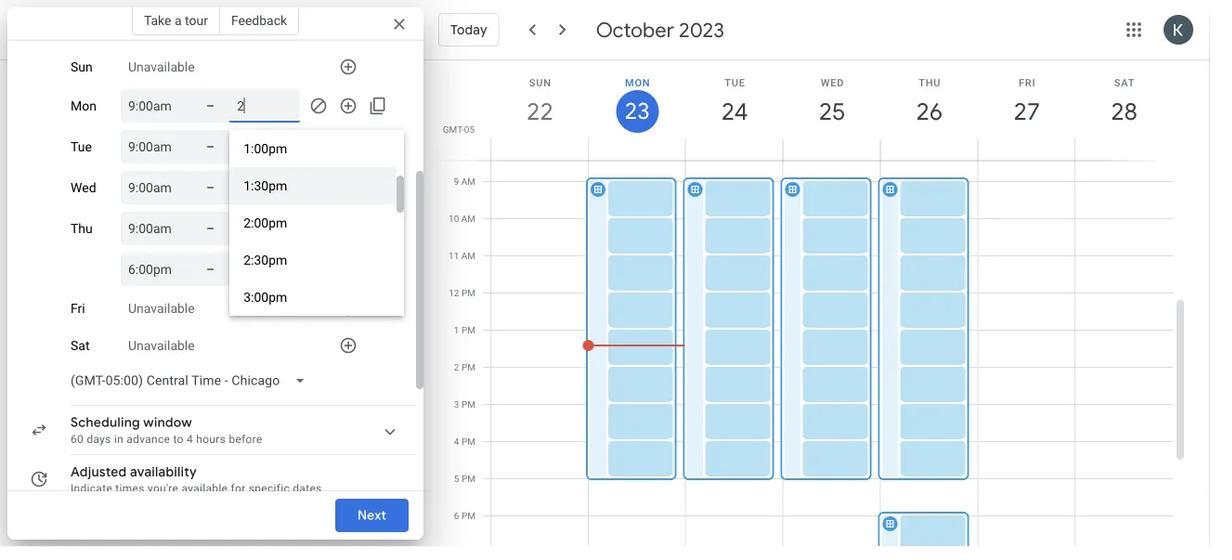 Task type: vqa. For each thing, say whether or not it's contained in the screenshot.
Bold "Icon"
no



Task type: locate. For each thing, give the bounding box(es) containing it.
3 am from the top
[[461, 250, 476, 262]]

2 vertical spatial am
[[461, 250, 476, 262]]

feedback button
[[220, 6, 299, 35]]

0 vertical spatial fri
[[1019, 77, 1036, 88]]

1 horizontal spatial mon
[[625, 77, 651, 88]]

take a tour button
[[132, 6, 220, 35]]

24
[[720, 96, 747, 127]]

2 pm from the top
[[462, 325, 476, 336]]

4 up 5
[[454, 436, 459, 447]]

2 am from the top
[[461, 213, 476, 224]]

0 vertical spatial unavailable
[[128, 59, 195, 75]]

1 vertical spatial fri
[[71, 301, 85, 316]]

0 vertical spatial am
[[461, 176, 476, 187]]

1 vertical spatial sat
[[71, 338, 90, 353]]

4
[[187, 433, 193, 446], [454, 436, 459, 447]]

pm for 4 pm
[[462, 436, 476, 447]]

05
[[464, 124, 475, 135]]

0 horizontal spatial fri
[[71, 301, 85, 316]]

– right start time on thursdays text field
[[206, 221, 215, 236]]

wed up wednesday, october 25 "element"
[[821, 77, 845, 88]]

sun for sun 22
[[529, 77, 552, 88]]

tue left start time on tuesdays text box
[[71, 139, 92, 154]]

october
[[596, 17, 674, 43]]

1:30pm
[[244, 178, 287, 193]]

pm right 12
[[462, 288, 476, 299]]

1 – from the top
[[206, 98, 215, 113]]

0 horizontal spatial 4
[[187, 433, 193, 446]]

3 unavailable from the top
[[128, 338, 195, 353]]

26 column header
[[880, 60, 979, 160]]

Start time on Thursdays text field
[[128, 217, 184, 240]]

3
[[454, 399, 459, 410]]

28
[[1110, 96, 1137, 127]]

next
[[358, 507, 386, 524]]

2 – from the top
[[206, 139, 215, 154]]

tue
[[725, 77, 746, 88], [71, 139, 92, 154]]

3:00pm
[[244, 289, 287, 305]]

None field
[[63, 15, 196, 48], [63, 364, 321, 398], [63, 15, 196, 48], [63, 364, 321, 398]]

sun
[[71, 59, 93, 75], [529, 77, 552, 88]]

– right start time on mondays text box
[[206, 98, 215, 113]]

fri inside fri 27
[[1019, 77, 1036, 88]]

– right start time on thursdays text box
[[206, 262, 215, 277]]

pm right 3
[[462, 399, 476, 410]]

4 right to
[[187, 433, 193, 446]]

wednesday, october 25 element
[[811, 90, 854, 133]]

sat
[[1115, 77, 1135, 88], [71, 338, 90, 353]]

am
[[461, 176, 476, 187], [461, 213, 476, 224], [461, 250, 476, 262]]

1 vertical spatial tue
[[71, 139, 92, 154]]

1 vertical spatial am
[[461, 213, 476, 224]]

0 vertical spatial sat
[[1115, 77, 1135, 88]]

4 pm from the top
[[462, 399, 476, 410]]

6 pm from the top
[[462, 473, 476, 484]]

sat up the saturday, october 28 element
[[1115, 77, 1135, 88]]

6
[[454, 510, 459, 522]]

1 vertical spatial thu
[[71, 221, 93, 236]]

pm for 2 pm
[[462, 362, 476, 373]]

adjusted availability indicate times you're available for specific dates
[[71, 464, 322, 495]]

am right 10
[[461, 213, 476, 224]]

sat for sat 28
[[1115, 77, 1135, 88]]

0 horizontal spatial sun
[[71, 59, 93, 75]]

pm for 12 pm
[[462, 288, 476, 299]]

12
[[449, 288, 459, 299]]

in
[[114, 433, 124, 446]]

12 pm
[[449, 288, 476, 299]]

availability
[[130, 464, 197, 480]]

tuesday, october 24 element
[[714, 90, 756, 133]]

thu left start time on thursdays text field
[[71, 221, 93, 236]]

1 am from the top
[[461, 176, 476, 187]]

1 vertical spatial sun
[[529, 77, 552, 88]]

Start time on Mondays text field
[[128, 95, 184, 117]]

2 unavailable from the top
[[128, 301, 195, 316]]

10
[[449, 213, 459, 224]]

3 – from the top
[[206, 180, 215, 195]]

mon
[[625, 77, 651, 88], [71, 98, 97, 114]]

22
[[526, 96, 552, 127]]

sat for sat
[[71, 338, 90, 353]]

adjusted
[[71, 464, 127, 480]]

1 horizontal spatial sat
[[1115, 77, 1135, 88]]

3 pm from the top
[[462, 362, 476, 373]]

0 horizontal spatial tue
[[71, 139, 92, 154]]

unavailable for sat
[[128, 338, 195, 353]]

1 horizontal spatial 4
[[454, 436, 459, 447]]

end time on mondays list box
[[230, 130, 404, 316]]

0 horizontal spatial thu
[[71, 221, 93, 236]]

sat up scheduling
[[71, 338, 90, 353]]

11 am
[[449, 250, 476, 262]]

1 pm from the top
[[462, 288, 476, 299]]

saturday, october 28 element
[[1103, 90, 1146, 133]]

grid
[[431, 60, 1188, 547]]

wed left start time on wednesdays text field
[[71, 180, 96, 195]]

mon 23
[[624, 77, 651, 126]]

tour
[[185, 13, 208, 28]]

0 horizontal spatial mon
[[71, 98, 97, 114]]

1 horizontal spatial fri
[[1019, 77, 1036, 88]]

pm up 5 pm
[[462, 436, 476, 447]]

–
[[206, 98, 215, 113], [206, 139, 215, 154], [206, 180, 215, 195], [206, 221, 215, 236], [206, 262, 215, 277]]

7 pm from the top
[[462, 510, 476, 522]]

1 horizontal spatial tue
[[725, 77, 746, 88]]

5 pm
[[454, 473, 476, 484]]

am right 11
[[461, 250, 476, 262]]

2 pm
[[454, 362, 476, 373]]

22 column header
[[491, 60, 589, 160]]

2 vertical spatial unavailable
[[128, 338, 195, 353]]

scheduling
[[71, 414, 140, 431]]

fri
[[1019, 77, 1036, 88], [71, 301, 85, 316]]

pm right 6
[[462, 510, 476, 522]]

am right 9
[[461, 176, 476, 187]]

1 horizontal spatial sun
[[529, 77, 552, 88]]

4 inside the scheduling window 60 days in advance to 4 hours before
[[187, 433, 193, 446]]

2
[[454, 362, 459, 373]]

tue up tuesday, october 24 'element'
[[725, 77, 746, 88]]

thu
[[919, 77, 941, 88], [71, 221, 93, 236]]

thu inside thu 26
[[919, 77, 941, 88]]

scheduling window 60 days in advance to 4 hours before
[[71, 414, 263, 446]]

0 vertical spatial sun
[[71, 59, 93, 75]]

4 – from the top
[[206, 221, 215, 236]]

1:30pm option
[[230, 167, 397, 204]]

thu for thu
[[71, 221, 93, 236]]

thu up thursday, october 26 element
[[919, 77, 941, 88]]

wed
[[821, 77, 845, 88], [71, 180, 96, 195]]

0 vertical spatial thu
[[919, 77, 941, 88]]

2:00pm option
[[230, 204, 397, 242]]

1 pm
[[454, 325, 476, 336]]

1 unavailable from the top
[[128, 59, 195, 75]]

– for thu
[[206, 221, 215, 236]]

0 vertical spatial mon
[[625, 77, 651, 88]]

mon inside the mon 23
[[625, 77, 651, 88]]

0 horizontal spatial wed
[[71, 180, 96, 195]]

Start time on Tuesdays text field
[[128, 136, 184, 158]]

– right start time on wednesdays text field
[[206, 180, 215, 195]]

fri for fri 27
[[1019, 77, 1036, 88]]

today button
[[438, 7, 500, 52]]

unavailable
[[128, 59, 195, 75], [128, 301, 195, 316], [128, 338, 195, 353]]

pm for 6 pm
[[462, 510, 476, 522]]

1 horizontal spatial wed
[[821, 77, 845, 88]]

1:00pm option
[[230, 130, 397, 167]]

5 pm from the top
[[462, 436, 476, 447]]

– right start time on tuesdays text box
[[206, 139, 215, 154]]

2023
[[679, 17, 725, 43]]

27 column header
[[978, 60, 1076, 160]]

– for mon
[[206, 98, 215, 113]]

pm right 1
[[462, 325, 476, 336]]

take
[[144, 13, 171, 28]]

sat inside sat 28
[[1115, 77, 1135, 88]]

End time on Mondays text field
[[237, 95, 293, 117]]

1 vertical spatial unavailable
[[128, 301, 195, 316]]

pm right 5
[[462, 473, 476, 484]]

tue inside tue 24
[[725, 77, 746, 88]]

thursday, october 26 element
[[908, 90, 951, 133]]

mon up 23 at the right
[[625, 77, 651, 88]]

pm
[[462, 288, 476, 299], [462, 325, 476, 336], [462, 362, 476, 373], [462, 399, 476, 410], [462, 436, 476, 447], [462, 473, 476, 484], [462, 510, 476, 522]]

1 vertical spatial wed
[[71, 180, 96, 195]]

wed inside wed 25
[[821, 77, 845, 88]]

0 horizontal spatial sat
[[71, 338, 90, 353]]

mon left start time on mondays text box
[[71, 98, 97, 114]]

thu for thu 26
[[919, 77, 941, 88]]

0 vertical spatial wed
[[821, 77, 845, 88]]

0 vertical spatial tue
[[725, 77, 746, 88]]

pm for 3 pm
[[462, 399, 476, 410]]

pm right 2
[[462, 362, 476, 373]]

unavailable for fri
[[128, 301, 195, 316]]

1 horizontal spatial thu
[[919, 77, 941, 88]]

feedback
[[231, 13, 287, 28]]

sun inside sun 22
[[529, 77, 552, 88]]

sun 22
[[526, 77, 552, 127]]

2:30pm
[[244, 252, 287, 268]]

1 vertical spatial mon
[[71, 98, 97, 114]]

sun for sun
[[71, 59, 93, 75]]



Task type: describe. For each thing, give the bounding box(es) containing it.
pm for 5 pm
[[462, 473, 476, 484]]

wed 25
[[818, 77, 845, 127]]

28 column header
[[1075, 60, 1173, 160]]

you're
[[148, 482, 179, 495]]

6 pm
[[454, 510, 476, 522]]

to
[[173, 433, 184, 446]]

60
[[71, 433, 84, 446]]

wed for wed 25
[[821, 77, 845, 88]]

october 2023
[[596, 17, 725, 43]]

friday, october 27 element
[[1006, 90, 1049, 133]]

before
[[229, 433, 263, 446]]

23
[[624, 97, 649, 126]]

tue for tue
[[71, 139, 92, 154]]

4 inside grid
[[454, 436, 459, 447]]

unavailable for sun
[[128, 59, 195, 75]]

23 column header
[[588, 60, 686, 160]]

– for tue
[[206, 139, 215, 154]]

take a tour
[[144, 13, 208, 28]]

Start time on Wednesdays text field
[[128, 177, 184, 199]]

fri for fri
[[71, 301, 85, 316]]

am for 10 am
[[461, 213, 476, 224]]

times
[[115, 482, 145, 495]]

indicate
[[71, 482, 112, 495]]

– for wed
[[206, 180, 215, 195]]

sat 28
[[1110, 77, 1137, 127]]

2:00pm
[[244, 215, 287, 230]]

25
[[818, 96, 844, 127]]

am for 9 am
[[461, 176, 476, 187]]

am for 11 am
[[461, 250, 476, 262]]

10 am
[[449, 213, 476, 224]]

3 pm
[[454, 399, 476, 410]]

next button
[[335, 493, 409, 538]]

grid containing 22
[[431, 60, 1188, 547]]

9
[[454, 176, 459, 187]]

tue 24
[[720, 77, 747, 127]]

tue for tue 24
[[725, 77, 746, 88]]

5
[[454, 473, 459, 484]]

window
[[143, 414, 192, 431]]

hours
[[196, 433, 226, 446]]

dates
[[293, 482, 322, 495]]

25 column header
[[783, 60, 881, 160]]

wed for wed
[[71, 180, 96, 195]]

monday, october 23, today element
[[616, 90, 659, 133]]

1
[[454, 325, 459, 336]]

gmt-05
[[443, 124, 475, 135]]

3:00pm option
[[230, 279, 397, 316]]

4 pm
[[454, 436, 476, 447]]

specific
[[249, 482, 290, 495]]

fri 27
[[1013, 77, 1039, 127]]

2:30pm option
[[230, 242, 397, 279]]

thu 26
[[915, 77, 942, 127]]

26
[[915, 96, 942, 127]]

gmt-
[[443, 124, 464, 135]]

Start time on Thursdays text field
[[128, 258, 184, 281]]

5 – from the top
[[206, 262, 215, 277]]

a
[[175, 13, 182, 28]]

mon for mon
[[71, 98, 97, 114]]

sunday, october 22 element
[[519, 90, 562, 133]]

pm for 1 pm
[[462, 325, 476, 336]]

today
[[451, 21, 487, 38]]

mon for mon 23
[[625, 77, 651, 88]]

27
[[1013, 96, 1039, 127]]

days
[[87, 433, 111, 446]]

for
[[231, 482, 246, 495]]

advance
[[127, 433, 170, 446]]

1:00pm
[[244, 141, 287, 156]]

11
[[449, 250, 459, 262]]

9 am
[[454, 176, 476, 187]]

available
[[182, 482, 228, 495]]

24 column header
[[685, 60, 784, 160]]



